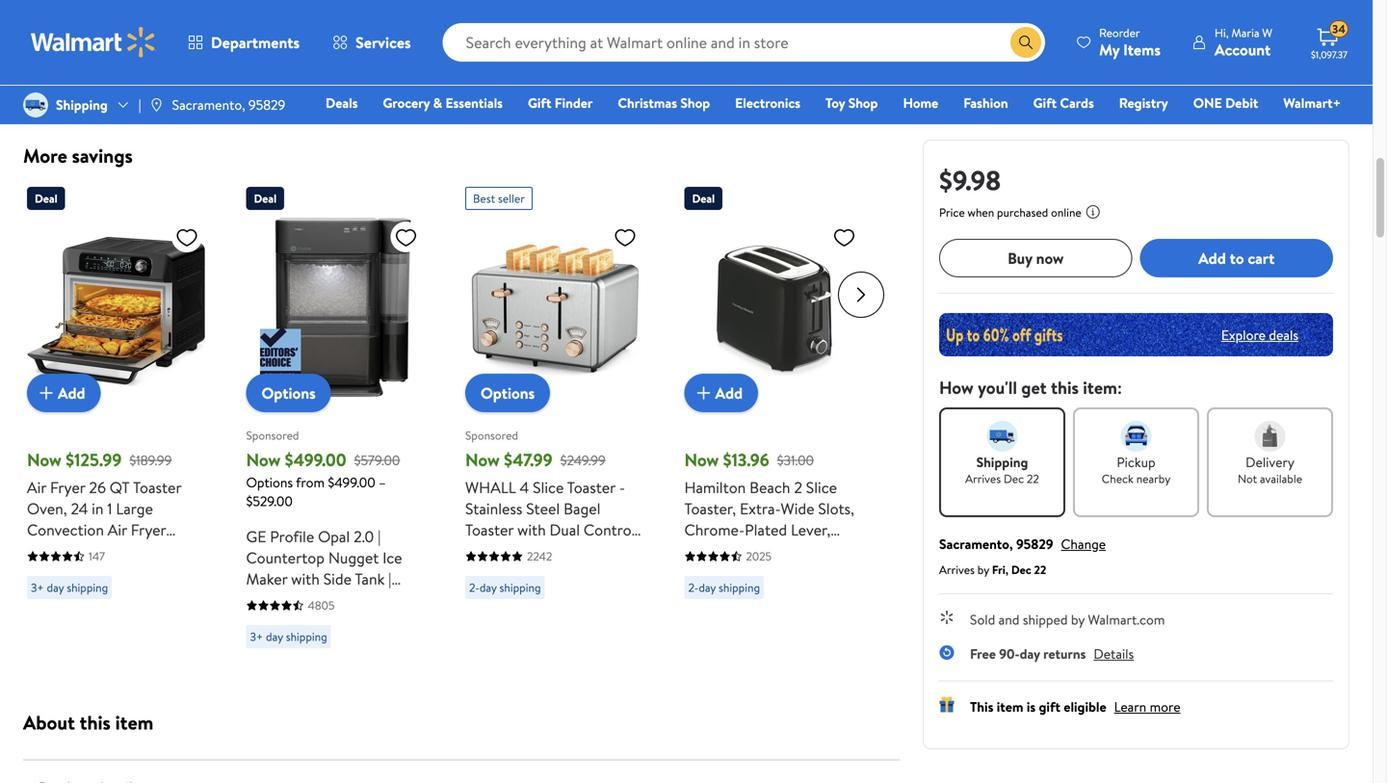Task type: vqa. For each thing, say whether or not it's contained in the screenshot.


Task type: describe. For each thing, give the bounding box(es) containing it.
intent image for delivery image
[[1255, 421, 1285, 452]]

2 horizontal spatial add
[[1198, 247, 1226, 269]]

stainless inside ge profile opal 2.0 | countertop nugget ice maker with side tank | 2.0xl version | ice machine with wifi connectivity | black stainless
[[246, 653, 303, 674]]

about
[[23, 709, 75, 736]]

explore deals link
[[1214, 318, 1306, 352]]

day up christmas shop link
[[704, 54, 721, 70]]

registry
[[1119, 93, 1168, 112]]

add to favorites list, ge profile opal 2.0 | countertop nugget ice maker with side tank | 2.0xl version | ice machine with wifi connectivity | black stainless image
[[394, 225, 418, 249]]

how
[[939, 376, 974, 400]]

fri,
[[992, 562, 1008, 578]]

gift finder
[[528, 93, 593, 112]]

walmart.com
[[1088, 610, 1165, 629]]

2-day shipping for now
[[688, 579, 760, 596]]

1-day shipping
[[31, 71, 100, 87]]

bagel
[[564, 498, 601, 519]]

next slide for more savings list image
[[838, 272, 884, 318]]

toaster for $47.99
[[567, 477, 615, 498]]

my
[[1099, 39, 1120, 60]]

2
[[794, 477, 802, 498]]

day up sacramento, 95829 on the left top of page
[[260, 27, 278, 43]]

shipping down 2025
[[719, 579, 760, 596]]

slice for $31.00
[[806, 477, 837, 498]]

buy
[[1008, 247, 1032, 269]]

deals
[[326, 93, 358, 112]]

day down walmart image
[[39, 71, 56, 87]]

sponsored for $499.00
[[246, 427, 299, 444]]

maria
[[1231, 25, 1259, 41]]

$47.99
[[504, 448, 552, 472]]

essentials
[[445, 93, 503, 112]]

electronics
[[735, 93, 800, 112]]

legal information image
[[1085, 204, 1101, 220]]

chrome-
[[684, 519, 745, 540]]

with inside the sponsored now $47.99 $249.99 whall 4 slice toaster - stainless steel bagel toaster with dual control panels, wide slot, 6 shade settings, removable crumb tray
[[517, 519, 546, 540]]

departments button
[[171, 19, 316, 65]]

147
[[89, 548, 105, 564]]

debit
[[1225, 93, 1258, 112]]

is
[[1027, 697, 1036, 716]]

free
[[970, 644, 996, 663]]

oven,
[[27, 498, 67, 519]]

delivery for 3+ day shipping
[[733, 27, 775, 43]]

cart
[[1248, 247, 1275, 269]]

$529.00
[[246, 492, 293, 511]]

fashion link
[[955, 92, 1017, 113]]

ge profile opal 2.0 | countertop nugget ice maker with side tank | 2.0xl version | ice machine with wifi connectivity | black stainless
[[246, 526, 402, 674]]

0 horizontal spatial this
[[80, 709, 111, 736]]

change button
[[1061, 535, 1106, 553]]

tank
[[355, 568, 385, 589]]

dec inside shipping arrives dec 22
[[1004, 471, 1024, 487]]

countertop
[[246, 547, 325, 568]]

gifting made easy image
[[939, 697, 955, 712]]

whall 4 slice toaster - stainless steel bagel toaster with dual control panels, wide slot, 6 shade settings, removable crumb tray image
[[465, 218, 644, 397]]

wide inside now $13.96 $31.00 hamilton beach 2 slice toaster, extra-wide slots, chrome-plated lever, black, 22217
[[781, 498, 814, 519]]

4
[[520, 477, 529, 498]]

&
[[433, 93, 442, 112]]

0 vertical spatial this
[[1051, 376, 1079, 400]]

pickup inside pickup check nearby
[[1117, 453, 1156, 471]]

1 horizontal spatial by
[[1071, 610, 1085, 629]]

more savings
[[23, 142, 133, 169]]

24
[[71, 498, 88, 519]]

1 horizontal spatial toaster
[[465, 519, 514, 540]]

add button for $125.99
[[27, 374, 101, 412]]

reorder
[[1099, 25, 1140, 41]]

best seller
[[473, 190, 525, 207]]

gift cards link
[[1024, 92, 1103, 113]]

up to sixty percent off deals. shop now. image
[[939, 313, 1333, 356]]

add for now $13.96
[[715, 382, 743, 403]]

0 horizontal spatial fryer
[[50, 477, 85, 498]]

pickup for 3+
[[688, 27, 722, 43]]

whall
[[465, 477, 516, 498]]

$31.00
[[777, 451, 814, 469]]

day left returns
[[1020, 644, 1040, 663]]

0 horizontal spatial item
[[115, 709, 153, 736]]

hi,
[[1215, 25, 1229, 41]]

add to favorites list, air fryer 26 qt toaster oven, 24 in 1 large convection air fryer oven with 100 recipes, 1700w image
[[175, 225, 198, 249]]

2- for sponsored
[[469, 579, 480, 596]]

lever,
[[791, 519, 831, 540]]

extra-
[[740, 498, 781, 519]]

shipping down 4805
[[286, 628, 327, 645]]

$189.99
[[129, 451, 172, 469]]

shipping arrives dec 22
[[965, 453, 1039, 487]]

side
[[323, 568, 352, 589]]

machine
[[246, 611, 303, 632]]

arrives inside shipping arrives dec 22
[[965, 471, 1001, 487]]

delivery inside delivery not available
[[1246, 453, 1294, 471]]

eligible
[[1064, 697, 1106, 716]]

gift for gift finder
[[528, 93, 551, 112]]

pickup for 1-
[[31, 44, 64, 60]]

in
[[92, 498, 104, 519]]

w
[[1262, 25, 1272, 41]]

this item is gift eligible learn more
[[970, 697, 1180, 716]]

shipping for shipping
[[56, 95, 108, 114]]

control
[[584, 519, 635, 540]]

1700w
[[27, 562, 71, 583]]

add to cart
[[1198, 247, 1275, 269]]

grocery
[[383, 93, 430, 112]]

slot,
[[553, 540, 583, 562]]

100
[[99, 540, 123, 562]]

one debit link
[[1185, 92, 1267, 113]]

opal
[[318, 526, 350, 547]]

to
[[1230, 247, 1244, 269]]

| right "tank"
[[388, 568, 391, 589]]

options for now $499.00
[[262, 382, 316, 404]]

toy
[[826, 93, 845, 112]]

options link for now $47.99
[[465, 374, 550, 412]]

sponsored now $499.00 $579.00 options from $499.00 – $529.00
[[246, 427, 400, 511]]

$1,097.37
[[1311, 48, 1348, 61]]

grocery & essentials
[[383, 93, 503, 112]]

walmart image
[[31, 27, 156, 58]]

now inside now $125.99 $189.99 air fryer 26 qt toaster oven, 24 in 1 large convection air fryer oven with 100 recipes, 1700w
[[27, 448, 61, 472]]

add button for $13.96
[[684, 374, 758, 412]]

intent image for pickup image
[[1121, 421, 1152, 452]]

product group containing now $47.99
[[465, 179, 644, 656]]

shipping up "gift finder"
[[505, 27, 546, 43]]

version
[[287, 589, 337, 611]]

delivery for 1-day shipping
[[76, 44, 118, 60]]

now
[[1036, 247, 1064, 269]]

shipping down walmart image
[[59, 71, 100, 87]]

2.0xl
[[246, 589, 283, 611]]

best
[[473, 190, 495, 207]]

0 vertical spatial $499.00
[[285, 448, 346, 472]]

from
[[296, 473, 325, 492]]

product group containing now $499.00
[[246, 179, 425, 674]]

ge profile opal 2.0 | countertop nugget ice maker with side tank | 2.0xl version | ice machine with wifi connectivity | black stainless image
[[246, 218, 425, 397]]

2- for now
[[688, 579, 699, 596]]

sold and shipped by walmart.com
[[970, 610, 1165, 629]]

product group containing pickup
[[27, 0, 204, 98]]

22 inside shipping arrives dec 22
[[1027, 471, 1039, 487]]

plated
[[745, 519, 787, 540]]

returns
[[1043, 644, 1086, 663]]

buy now button
[[939, 239, 1132, 277]]

one debit
[[1193, 93, 1258, 112]]

nugget
[[328, 547, 379, 568]]

shipping down 147
[[67, 579, 108, 596]]

change
[[1061, 535, 1106, 553]]

options for now $47.99
[[481, 382, 535, 404]]

day down the panels,
[[480, 579, 497, 596]]

shop for christmas shop
[[680, 93, 710, 112]]

now inside sponsored now $499.00 $579.00 options from $499.00 – $529.00
[[246, 448, 281, 472]]

learn
[[1114, 697, 1146, 716]]

| down walmart image
[[139, 95, 141, 114]]

options inside sponsored now $499.00 $579.00 options from $499.00 – $529.00
[[246, 473, 293, 492]]

and
[[999, 610, 1020, 629]]

deal for now $13.96
[[692, 190, 715, 207]]



Task type: locate. For each thing, give the bounding box(es) containing it.
22
[[1027, 471, 1039, 487], [1034, 562, 1046, 578]]

arrives left fri,
[[939, 562, 975, 578]]

shipping down "2242"
[[499, 579, 541, 596]]

22 inside sacramento, 95829 change arrives by fri, dec 22
[[1034, 562, 1046, 578]]

2 options link from the left
[[465, 374, 550, 412]]

grocery & essentials link
[[374, 92, 511, 113]]

search icon image
[[1018, 35, 1034, 50]]

settings,
[[465, 562, 523, 583]]

toy shop
[[826, 93, 878, 112]]

sacramento, down departments popup button
[[172, 95, 245, 114]]

toaster down whall on the bottom left of page
[[465, 519, 514, 540]]

sponsored for $47.99
[[465, 427, 518, 444]]

sacramento, for sacramento, 95829 change arrives by fri, dec 22
[[939, 535, 1013, 553]]

pickup up 1-
[[31, 44, 64, 60]]

walmart+
[[1283, 93, 1341, 112]]

gift left cards
[[1033, 93, 1057, 112]]

0 horizontal spatial slice
[[533, 477, 564, 498]]

christmas shop
[[618, 93, 710, 112]]

3 now from the left
[[465, 448, 500, 472]]

options left from at left bottom
[[246, 473, 293, 492]]

walmart+ link
[[1275, 92, 1349, 113]]

0 vertical spatial 95829
[[248, 95, 285, 114]]

more
[[1150, 697, 1180, 716]]

add to favorites list, whall 4 slice toaster - stainless steel bagel toaster with dual control panels, wide slot, 6 shade settings, removable crumb tray image
[[614, 225, 637, 249]]

1 now from the left
[[27, 448, 61, 472]]

sponsored inside the sponsored now $47.99 $249.99 whall 4 slice toaster - stainless steel bagel toaster with dual control panels, wide slot, 6 shade settings, removable crumb tray
[[465, 427, 518, 444]]

0 horizontal spatial by
[[977, 562, 989, 578]]

day up essentials
[[485, 27, 502, 43]]

more
[[23, 142, 67, 169]]

Search search field
[[443, 23, 1045, 62]]

profile
[[270, 526, 314, 547]]

2 shop from the left
[[848, 93, 878, 112]]

2 horizontal spatial 2-day shipping
[[688, 579, 760, 596]]

slice inside now $13.96 $31.00 hamilton beach 2 slice toaster, extra-wide slots, chrome-plated lever, black, 22217
[[806, 477, 837, 498]]

1 horizontal spatial delivery
[[733, 27, 775, 43]]

arrives inside sacramento, 95829 change arrives by fri, dec 22
[[939, 562, 975, 578]]

2-day shipping up deals link
[[250, 27, 322, 43]]

by inside sacramento, 95829 change arrives by fri, dec 22
[[977, 562, 989, 578]]

2- up sacramento, 95829 on the left top of page
[[250, 27, 260, 43]]

free 90-day returns details
[[970, 644, 1134, 663]]

sacramento, 95829 change arrives by fri, dec 22
[[939, 535, 1106, 578]]

Walmart Site-Wide search field
[[443, 23, 1045, 62]]

product group containing now $125.99
[[27, 179, 206, 656]]

1 horizontal spatial shop
[[848, 93, 878, 112]]

maker
[[246, 568, 287, 589]]

3+ day shipping down version
[[250, 628, 327, 645]]

1 horizontal spatial pickup
[[688, 27, 722, 43]]

0 vertical spatial ice
[[383, 547, 402, 568]]

95829 left change button
[[1016, 535, 1053, 553]]

$13.96
[[723, 448, 769, 472]]

1-
[[31, 71, 39, 87]]

 image
[[23, 92, 48, 118]]

0 horizontal spatial shop
[[680, 93, 710, 112]]

add up $125.99
[[58, 382, 85, 403]]

shipped
[[1023, 610, 1068, 629]]

dec right fri,
[[1011, 562, 1031, 578]]

0 horizontal spatial sponsored
[[246, 427, 299, 444]]

2 horizontal spatial delivery
[[1246, 453, 1294, 471]]

add button up "$13.96"
[[684, 374, 758, 412]]

toaster inside now $125.99 $189.99 air fryer 26 qt toaster oven, 24 in 1 large convection air fryer oven with 100 recipes, 1700w
[[133, 477, 181, 498]]

$125.99
[[66, 448, 122, 472]]

95829 inside sacramento, 95829 change arrives by fri, dec 22
[[1016, 535, 1053, 553]]

add button up $125.99
[[27, 374, 101, 412]]

large
[[116, 498, 153, 519]]

1 horizontal spatial this
[[1051, 376, 1079, 400]]

0 horizontal spatial shipping
[[56, 95, 108, 114]]

3+ down oven
[[31, 579, 44, 596]]

services button
[[316, 19, 427, 65]]

nearby
[[1136, 471, 1171, 487]]

by left fri,
[[977, 562, 989, 578]]

0 vertical spatial by
[[977, 562, 989, 578]]

delivery down intent image for delivery
[[1246, 453, 1294, 471]]

day down black,
[[699, 579, 716, 596]]

how you'll get this item:
[[939, 376, 1122, 400]]

air left the 24 at the bottom of the page
[[27, 477, 46, 498]]

now up whall on the bottom left of page
[[465, 448, 500, 472]]

options up sponsored now $499.00 $579.00 options from $499.00 – $529.00
[[262, 382, 316, 404]]

1 deal from the left
[[35, 190, 58, 207]]

arrives down intent image for shipping
[[965, 471, 1001, 487]]

0 vertical spatial fryer
[[50, 477, 85, 498]]

22 up sacramento, 95829 change arrives by fri, dec 22
[[1027, 471, 1039, 487]]

0 horizontal spatial air
[[27, 477, 46, 498]]

 image
[[149, 97, 164, 113]]

2 horizontal spatial toaster
[[567, 477, 615, 498]]

gift
[[528, 93, 551, 112], [1033, 93, 1057, 112]]

shipping for shipping arrives dec 22
[[976, 453, 1028, 471]]

1 horizontal spatial slice
[[806, 477, 837, 498]]

hamilton
[[684, 477, 746, 498]]

options link
[[246, 374, 331, 412], [465, 374, 550, 412]]

2- down the panels,
[[469, 579, 480, 596]]

1 horizontal spatial 2-
[[469, 579, 480, 596]]

shipping inside shipping arrives dec 22
[[976, 453, 1028, 471]]

stainless inside the sponsored now $47.99 $249.99 whall 4 slice toaster - stainless steel bagel toaster with dual control panels, wide slot, 6 shade settings, removable crumb tray
[[465, 498, 522, 519]]

toy shop link
[[817, 92, 887, 113]]

1 horizontal spatial sponsored
[[465, 427, 518, 444]]

qt
[[110, 477, 130, 498]]

home
[[903, 93, 938, 112]]

hi, maria w account
[[1215, 25, 1272, 60]]

-
[[619, 477, 625, 498]]

1 vertical spatial this
[[80, 709, 111, 736]]

6
[[586, 540, 595, 562]]

0 horizontal spatial 2-day shipping
[[250, 27, 322, 43]]

0 horizontal spatial options link
[[246, 374, 331, 412]]

1 horizontal spatial air
[[108, 519, 127, 540]]

with up "2242"
[[517, 519, 546, 540]]

shop right toy
[[848, 93, 878, 112]]

1 vertical spatial dec
[[1011, 562, 1031, 578]]

seller
[[498, 190, 525, 207]]

0 horizontal spatial pickup
[[31, 44, 64, 60]]

90-
[[999, 644, 1020, 663]]

95829 down departments
[[248, 95, 285, 114]]

ice right 4805
[[347, 589, 367, 611]]

this right about
[[80, 709, 111, 736]]

1 vertical spatial arrives
[[939, 562, 975, 578]]

1 horizontal spatial shipping
[[976, 453, 1028, 471]]

| right 2.0
[[378, 526, 381, 547]]

ge
[[246, 526, 266, 547]]

2 horizontal spatial 2-
[[688, 579, 699, 596]]

toaster down the $249.99
[[567, 477, 615, 498]]

sponsored inside sponsored now $499.00 $579.00 options from $499.00 – $529.00
[[246, 427, 299, 444]]

1 add button from the left
[[27, 374, 101, 412]]

2 now from the left
[[246, 448, 281, 472]]

air
[[27, 477, 46, 498], [108, 519, 127, 540]]

item
[[997, 697, 1023, 716], [115, 709, 153, 736]]

one
[[1193, 93, 1222, 112]]

you'll
[[978, 376, 1017, 400]]

departments
[[211, 32, 300, 53]]

options link for now $499.00
[[246, 374, 331, 412]]

slots,
[[818, 498, 854, 519]]

now $13.96 $31.00 hamilton beach 2 slice toaster, extra-wide slots, chrome-plated lever, black, 22217
[[684, 448, 854, 562]]

1 horizontal spatial sacramento,
[[939, 535, 1013, 553]]

stainless down machine
[[246, 653, 303, 674]]

now up hamilton
[[684, 448, 719, 472]]

| right 4805
[[340, 589, 343, 611]]

1 vertical spatial $499.00
[[328, 473, 375, 492]]

1 horizontal spatial deal
[[254, 190, 277, 207]]

buy now
[[1008, 247, 1064, 269]]

gift for gift cards
[[1033, 93, 1057, 112]]

this
[[1051, 376, 1079, 400], [80, 709, 111, 736]]

intent image for shipping image
[[987, 421, 1018, 452]]

not
[[1238, 471, 1257, 487]]

3+ down the 2.0xl
[[250, 628, 263, 645]]

–
[[379, 473, 386, 492]]

0 horizontal spatial toaster
[[133, 477, 181, 498]]

toaster,
[[684, 498, 736, 519]]

electronics link
[[726, 92, 809, 113]]

| left black
[[335, 632, 338, 653]]

3+ day shipping up electronics
[[688, 54, 765, 70]]

22 right fri,
[[1034, 562, 1046, 578]]

1 vertical spatial sacramento,
[[939, 535, 1013, 553]]

0 horizontal spatial sacramento,
[[172, 95, 245, 114]]

recipes,
[[127, 540, 182, 562]]

3+ day shipping down 147
[[31, 579, 108, 596]]

1 vertical spatial shipping
[[976, 453, 1028, 471]]

add
[[1198, 247, 1226, 269], [58, 382, 85, 403], [715, 382, 743, 403]]

1 vertical spatial air
[[108, 519, 127, 540]]

1 horizontal spatial item
[[997, 697, 1023, 716]]

add to cart image
[[692, 381, 715, 405]]

1 horizontal spatial fryer
[[131, 519, 166, 540]]

black,
[[684, 540, 724, 562]]

price
[[939, 204, 965, 221]]

stainless up the panels,
[[465, 498, 522, 519]]

pickup up christmas shop link
[[688, 27, 722, 43]]

deal for now $499.00
[[254, 190, 277, 207]]

air fryer 26 qt toaster oven, 24 in 1 large convection air fryer oven with 100 recipes, 1700w image
[[27, 218, 206, 397]]

2 horizontal spatial pickup
[[1117, 453, 1156, 471]]

26
[[89, 477, 106, 498]]

product group containing now $13.96
[[684, 179, 864, 656]]

toaster down $189.99
[[133, 477, 181, 498]]

sacramento, for sacramento, 95829
[[172, 95, 245, 114]]

1 vertical spatial ice
[[347, 589, 367, 611]]

0 horizontal spatial 95829
[[248, 95, 285, 114]]

fryer right 100 in the left of the page
[[131, 519, 166, 540]]

2 sponsored from the left
[[465, 427, 518, 444]]

1 sponsored from the left
[[246, 427, 299, 444]]

oven
[[27, 540, 63, 562]]

shipping up deals link
[[280, 27, 322, 43]]

slice right 2
[[806, 477, 837, 498]]

3+ up essentials
[[469, 27, 482, 43]]

sacramento, up fri,
[[939, 535, 1013, 553]]

sacramento,
[[172, 95, 245, 114], [939, 535, 1013, 553]]

0 vertical spatial dec
[[1004, 471, 1024, 487]]

0 horizontal spatial add
[[58, 382, 85, 403]]

item right about
[[115, 709, 153, 736]]

dec inside sacramento, 95829 change arrives by fri, dec 22
[[1011, 562, 1031, 578]]

options link up sponsored now $499.00 $579.00 options from $499.00 – $529.00
[[246, 374, 331, 412]]

1 horizontal spatial 95829
[[1016, 535, 1053, 553]]

slice inside the sponsored now $47.99 $249.99 whall 4 slice toaster - stainless steel bagel toaster with dual control panels, wide slot, 6 shade settings, removable crumb tray
[[533, 477, 564, 498]]

0 vertical spatial sacramento,
[[172, 95, 245, 114]]

items
[[1123, 39, 1161, 60]]

online
[[1051, 204, 1081, 221]]

dec down intent image for shipping
[[1004, 471, 1024, 487]]

sponsored up '$47.99'
[[465, 427, 518, 444]]

0 horizontal spatial delivery
[[76, 44, 118, 60]]

account
[[1215, 39, 1271, 60]]

hamilton beach 2 slice toaster, extra-wide slots, chrome-plated lever, black, 22217 image
[[684, 218, 864, 397]]

4 now from the left
[[684, 448, 719, 472]]

tray
[[514, 583, 542, 604]]

2-day shipping down the panels,
[[469, 579, 541, 596]]

item:
[[1083, 376, 1122, 400]]

sponsored up from at left bottom
[[246, 427, 299, 444]]

this right the get
[[1051, 376, 1079, 400]]

1 vertical spatial by
[[1071, 610, 1085, 629]]

delivery inside product group
[[76, 44, 118, 60]]

slice right 4
[[533, 477, 564, 498]]

shipping down intent image for shipping
[[976, 453, 1028, 471]]

shop for toy shop
[[848, 93, 878, 112]]

1 vertical spatial stainless
[[246, 653, 303, 674]]

0 vertical spatial shipping
[[56, 95, 108, 114]]

1 horizontal spatial wide
[[781, 498, 814, 519]]

1 horizontal spatial add
[[715, 382, 743, 403]]

toaster for $189.99
[[133, 477, 181, 498]]

0 vertical spatial wide
[[781, 498, 814, 519]]

1 horizontal spatial ice
[[383, 547, 402, 568]]

wide inside the sponsored now $47.99 $249.99 whall 4 slice toaster - stainless steel bagel toaster with dual control panels, wide slot, 6 shade settings, removable crumb tray
[[515, 540, 549, 562]]

pickup down intent image for pickup in the right of the page
[[1117, 453, 1156, 471]]

shop right christmas
[[680, 93, 710, 112]]

1 gift from the left
[[528, 93, 551, 112]]

now up oven,
[[27, 448, 61, 472]]

deal for now $125.99
[[35, 190, 58, 207]]

2 deal from the left
[[254, 190, 277, 207]]

product group
[[27, 0, 204, 98], [27, 179, 206, 656], [246, 179, 425, 674], [465, 179, 644, 656], [684, 179, 864, 656]]

item left is
[[997, 697, 1023, 716]]

with left wifi
[[306, 611, 335, 632]]

1 vertical spatial wide
[[515, 540, 549, 562]]

delivery not available
[[1238, 453, 1302, 487]]

this
[[970, 697, 993, 716]]

1 horizontal spatial options link
[[465, 374, 550, 412]]

finder
[[555, 93, 593, 112]]

2-day shipping
[[250, 27, 322, 43], [469, 579, 541, 596], [688, 579, 760, 596]]

2 slice from the left
[[806, 477, 837, 498]]

2- down black,
[[688, 579, 699, 596]]

0 vertical spatial air
[[27, 477, 46, 498]]

add for now $125.99
[[58, 382, 85, 403]]

day down oven
[[47, 579, 64, 596]]

now inside the sponsored now $47.99 $249.99 whall 4 slice toaster - stainless steel bagel toaster with dual control panels, wide slot, 6 shade settings, removable crumb tray
[[465, 448, 500, 472]]

add to cart image
[[35, 381, 58, 405]]

learn more button
[[1114, 697, 1180, 716]]

air right in at the bottom of the page
[[108, 519, 127, 540]]

0 vertical spatial 22
[[1027, 471, 1039, 487]]

0 horizontal spatial stainless
[[246, 653, 303, 674]]

1 vertical spatial 22
[[1034, 562, 1046, 578]]

add up "$13.96"
[[715, 382, 743, 403]]

$499.00 up from at left bottom
[[285, 448, 346, 472]]

price when purchased online
[[939, 204, 1081, 221]]

0 horizontal spatial add button
[[27, 374, 101, 412]]

dec
[[1004, 471, 1024, 487], [1011, 562, 1031, 578]]

fryer
[[50, 477, 85, 498], [131, 519, 166, 540]]

add to favorites list, hamilton beach 2 slice toaster, extra-wide slots, chrome-plated lever, black, 22217 image
[[833, 225, 856, 249]]

options up '$47.99'
[[481, 382, 535, 404]]

delivery up electronics
[[733, 27, 775, 43]]

0 vertical spatial stainless
[[465, 498, 522, 519]]

shipping up electronics
[[724, 54, 765, 70]]

delivery
[[733, 27, 775, 43], [76, 44, 118, 60], [1246, 453, 1294, 471]]

0 horizontal spatial deal
[[35, 190, 58, 207]]

with inside now $125.99 $189.99 air fryer 26 qt toaster oven, 24 in 1 large convection air fryer oven with 100 recipes, 1700w
[[67, 540, 96, 562]]

1 vertical spatial 95829
[[1016, 535, 1053, 553]]

1 horizontal spatial add button
[[684, 374, 758, 412]]

3 deal from the left
[[692, 190, 715, 207]]

ice right 2.0
[[383, 547, 402, 568]]

gift left finder
[[528, 93, 551, 112]]

slice for $47.99
[[533, 477, 564, 498]]

0 vertical spatial arrives
[[965, 471, 1001, 487]]

3+ up 'christmas shop'
[[688, 54, 701, 70]]

now up $529.00
[[246, 448, 281, 472]]

services
[[356, 32, 411, 53]]

0 horizontal spatial gift
[[528, 93, 551, 112]]

2 add button from the left
[[684, 374, 758, 412]]

cards
[[1060, 93, 1094, 112]]

0 horizontal spatial wide
[[515, 540, 549, 562]]

4805
[[308, 597, 335, 614]]

delivery up 1-day shipping
[[76, 44, 118, 60]]

1 horizontal spatial stainless
[[465, 498, 522, 519]]

95829 for sacramento, 95829
[[248, 95, 285, 114]]

1 shop from the left
[[680, 93, 710, 112]]

2025
[[746, 548, 772, 564]]

get
[[1021, 376, 1047, 400]]

beach
[[749, 477, 790, 498]]

1 vertical spatial fryer
[[131, 519, 166, 540]]

shade
[[599, 540, 639, 562]]

shipping down 1-day shipping
[[56, 95, 108, 114]]

explore
[[1221, 325, 1266, 344]]

1 horizontal spatial gift
[[1033, 93, 1057, 112]]

$499.00 left –
[[328, 473, 375, 492]]

day down the 2.0xl
[[266, 628, 283, 645]]

0 horizontal spatial ice
[[347, 589, 367, 611]]

1 horizontal spatial 2-day shipping
[[469, 579, 541, 596]]

1 slice from the left
[[533, 477, 564, 498]]

95829 for sacramento, 95829 change arrives by fri, dec 22
[[1016, 535, 1053, 553]]

sacramento, inside sacramento, 95829 change arrives by fri, dec 22
[[939, 535, 1013, 553]]

2 gift from the left
[[1033, 93, 1057, 112]]

panels,
[[465, 540, 512, 562]]

1 options link from the left
[[246, 374, 331, 412]]

add left to
[[1198, 247, 1226, 269]]

options link up '$47.99'
[[465, 374, 550, 412]]

|
[[139, 95, 141, 114], [378, 526, 381, 547], [388, 568, 391, 589], [340, 589, 343, 611], [335, 632, 338, 653]]

$579.00
[[354, 451, 400, 469]]

now $125.99 $189.99 air fryer 26 qt toaster oven, 24 in 1 large convection air fryer oven with 100 recipes, 1700w
[[27, 448, 182, 583]]

now inside now $13.96 $31.00 hamilton beach 2 slice toaster, extra-wide slots, chrome-plated lever, black, 22217
[[684, 448, 719, 472]]

pickup check nearby
[[1102, 453, 1171, 487]]

2 horizontal spatial deal
[[692, 190, 715, 207]]

3+ day shipping up essentials
[[469, 27, 546, 43]]

2-day shipping for sponsored
[[469, 579, 541, 596]]

0 horizontal spatial 2-
[[250, 27, 260, 43]]

add to cart button
[[1140, 239, 1333, 277]]

fryer left 26
[[50, 477, 85, 498]]

with left 100 in the left of the page
[[67, 540, 96, 562]]

ice
[[383, 547, 402, 568], [347, 589, 367, 611]]

when
[[968, 204, 994, 221]]

with up 4805
[[291, 568, 320, 589]]

registry link
[[1110, 92, 1177, 113]]

2-day shipping down black,
[[688, 579, 760, 596]]

by right shipped
[[1071, 610, 1085, 629]]



